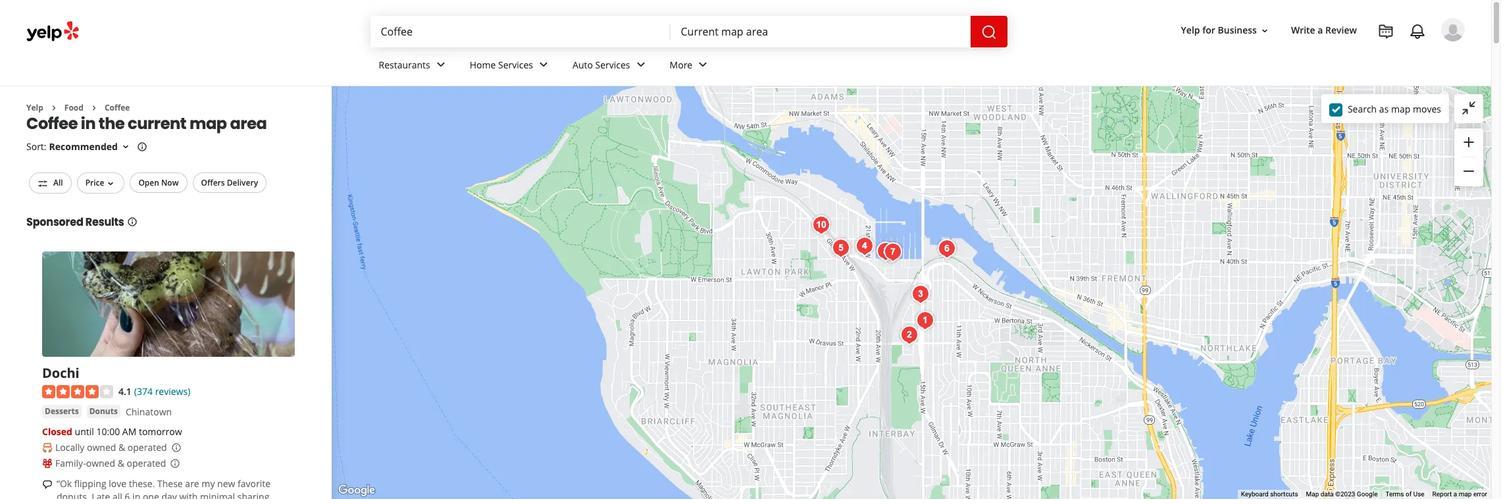 Task type: vqa. For each thing, say whether or not it's contained in the screenshot.
1st 24 chevron down v2 icon from left
yes



Task type: locate. For each thing, give the bounding box(es) containing it.
1 horizontal spatial a
[[1454, 491, 1458, 498]]

1 vertical spatial yelp
[[26, 102, 43, 113]]

map for search
[[1392, 102, 1411, 115]]

1 horizontal spatial 24 chevron down v2 image
[[633, 57, 649, 73]]

16 chevron down v2 image left 16 info v2 icon
[[120, 142, 131, 152]]

16 chevron right v2 image
[[89, 103, 99, 113]]

terms of use link
[[1386, 491, 1425, 498]]

2 horizontal spatial map
[[1460, 491, 1473, 498]]

home
[[470, 58, 496, 71]]

zoom out image
[[1462, 163, 1478, 179]]

all
[[53, 177, 63, 189]]

0 vertical spatial operated
[[128, 441, 167, 454]]

2 services from the left
[[596, 58, 631, 71]]

0 horizontal spatial a
[[1318, 24, 1324, 37]]

am
[[122, 426, 137, 438]]

1 vertical spatial operated
[[127, 457, 166, 470]]

24 chevron down v2 image inside restaurants link
[[433, 57, 449, 73]]

price
[[85, 177, 104, 189]]

yelp left 16 chevron right v2 icon
[[26, 102, 43, 113]]

1 horizontal spatial none field
[[681, 24, 960, 39]]

& down am
[[118, 441, 125, 454]]

fishermen's green market & deli image
[[880, 239, 907, 265]]

home services
[[470, 58, 533, 71]]

24 chevron down v2 image inside more link
[[695, 57, 711, 73]]

owned
[[87, 441, 116, 454], [86, 457, 115, 470]]

data
[[1321, 491, 1334, 498]]

coffee right 16 chevron right v2 image
[[105, 102, 130, 113]]

0 horizontal spatial 16 chevron down v2 image
[[120, 142, 131, 152]]

16 locally owned v2 image
[[42, 443, 53, 453]]

1 none field from the left
[[381, 24, 660, 39]]

auto services
[[573, 58, 631, 71]]

0 horizontal spatial services
[[498, 58, 533, 71]]

0 horizontal spatial none field
[[381, 24, 660, 39]]

blue heron image
[[828, 235, 855, 261]]

0 vertical spatial a
[[1318, 24, 1324, 37]]

a right report
[[1454, 491, 1458, 498]]

1 horizontal spatial in
[[132, 491, 140, 499]]

owned down 10:00 at the bottom left of page
[[87, 441, 116, 454]]

tomorrow
[[139, 426, 182, 438]]

16 chevron down v2 image inside yelp for business 'button'
[[1260, 25, 1271, 36]]

1 horizontal spatial coffee
[[105, 102, 130, 113]]

map
[[1392, 102, 1411, 115], [190, 113, 227, 135], [1460, 491, 1473, 498]]

map left area
[[190, 113, 227, 135]]

services right home
[[498, 58, 533, 71]]

write
[[1292, 24, 1316, 37]]

None field
[[381, 24, 660, 39], [681, 24, 960, 39]]

1 vertical spatial owned
[[86, 457, 115, 470]]

terms
[[1386, 491, 1405, 498]]

services right the auto
[[596, 58, 631, 71]]

1 horizontal spatial services
[[596, 58, 631, 71]]

operated up these.
[[127, 457, 166, 470]]

16 chevron down v2 image
[[106, 178, 116, 189]]

a right write
[[1318, 24, 1324, 37]]

open
[[139, 177, 159, 189]]

in right 6
[[132, 491, 140, 499]]

yelp left for
[[1182, 24, 1201, 37]]

open now
[[139, 177, 179, 189]]

coffee in the current map area
[[26, 113, 267, 135]]

collapse map image
[[1462, 100, 1478, 116]]

0 vertical spatial &
[[118, 441, 125, 454]]

caffe appassionato image
[[852, 233, 878, 259]]

map left error
[[1460, 491, 1473, 498]]

day
[[162, 491, 177, 499]]

auto services link
[[562, 47, 659, 86]]

donuts.
[[57, 491, 89, 499]]

moves
[[1414, 102, 1442, 115]]

24 chevron down v2 image right auto services
[[633, 57, 649, 73]]

0 horizontal spatial coffee
[[26, 113, 78, 135]]

1 24 chevron down v2 image from the left
[[536, 57, 552, 73]]

(374 reviews)
[[134, 385, 191, 398]]

24 chevron down v2 image for more
[[695, 57, 711, 73]]

24 chevron down v2 image inside home services link
[[536, 57, 552, 73]]

& down locally owned & operated
[[118, 457, 124, 470]]

map for report
[[1460, 491, 1473, 498]]

24 chevron down v2 image
[[536, 57, 552, 73], [695, 57, 711, 73]]

24 chevron down v2 image for restaurants
[[433, 57, 449, 73]]

shortcuts
[[1271, 491, 1299, 498]]

16 chevron down v2 image right business
[[1260, 25, 1271, 36]]

recommended
[[49, 141, 118, 153]]

java jazz image
[[908, 281, 934, 307]]

owned for family-
[[86, 457, 115, 470]]

donuts
[[89, 406, 118, 417]]

notifications image
[[1410, 24, 1426, 40]]

1 vertical spatial a
[[1454, 491, 1458, 498]]

16 chevron down v2 image for yelp for business
[[1260, 25, 1271, 36]]

0 vertical spatial owned
[[87, 441, 116, 454]]

dochi link
[[42, 364, 79, 382]]

report a map error link
[[1433, 491, 1488, 498]]

©2023
[[1336, 491, 1356, 498]]

16 chevron down v2 image inside recommended popup button
[[120, 142, 131, 152]]

a
[[1318, 24, 1324, 37], [1454, 491, 1458, 498]]

review
[[1326, 24, 1358, 37]]

0 vertical spatial yelp
[[1182, 24, 1201, 37]]

sponsored results
[[26, 215, 124, 230]]

1 services from the left
[[498, 58, 533, 71]]

operated for locally owned & operated
[[128, 441, 167, 454]]

coffee up sort:
[[26, 113, 78, 135]]

chinook's image
[[873, 238, 899, 264]]

0 vertical spatial 16 chevron down v2 image
[[1260, 25, 1271, 36]]

16 chevron right v2 image
[[49, 103, 59, 113]]

group
[[1455, 128, 1484, 186]]

the burnt coffee image
[[913, 307, 939, 334]]

bay cafe image
[[878, 239, 905, 266]]

of
[[1406, 491, 1413, 498]]

24 chevron down v2 image right restaurants on the top
[[433, 57, 449, 73]]

1 horizontal spatial 24 chevron down v2 image
[[695, 57, 711, 73]]

operated
[[128, 441, 167, 454], [127, 457, 166, 470]]

2 none field from the left
[[681, 24, 960, 39]]

0 vertical spatial in
[[81, 113, 96, 135]]

business categories element
[[368, 47, 1466, 86]]

ate
[[97, 491, 110, 499]]

24 chevron down v2 image right more
[[695, 57, 711, 73]]

food link
[[64, 102, 84, 113]]

1 horizontal spatial 16 chevron down v2 image
[[1260, 25, 1271, 36]]

owned for locally
[[87, 441, 116, 454]]

operated down tomorrow
[[128, 441, 167, 454]]

with
[[179, 491, 198, 499]]

16 chevron down v2 image
[[1260, 25, 1271, 36], [120, 142, 131, 152]]

& for family-
[[118, 457, 124, 470]]

map right as
[[1392, 102, 1411, 115]]

0 horizontal spatial yelp
[[26, 102, 43, 113]]

in
[[81, 113, 96, 135], [132, 491, 140, 499]]

1 horizontal spatial yelp
[[1182, 24, 1201, 37]]

2 24 chevron down v2 image from the left
[[633, 57, 649, 73]]

use
[[1414, 491, 1425, 498]]

family-owned & operated
[[55, 457, 166, 470]]

"ok flipping love these. these are my new favorite donuts. i ate all 6 in one day with minimal sharing
[[57, 478, 281, 499]]

None search field
[[370, 16, 1010, 47]]

info icon image
[[171, 442, 181, 453], [171, 442, 181, 453], [170, 458, 181, 469], [170, 458, 181, 469]]

24 chevron down v2 image inside auto services link
[[633, 57, 649, 73]]

24 chevron down v2 image left the auto
[[536, 57, 552, 73]]

owned down locally owned & operated
[[86, 457, 115, 470]]

are
[[185, 478, 199, 490]]

1 vertical spatial &
[[118, 457, 124, 470]]

1 vertical spatial 16 chevron down v2 image
[[120, 142, 131, 152]]

1 horizontal spatial map
[[1392, 102, 1411, 115]]

delivery
[[227, 177, 258, 189]]

16 info v2 image
[[137, 142, 147, 152]]

donuts link
[[87, 405, 120, 418]]

a for report
[[1454, 491, 1458, 498]]

0 horizontal spatial 24 chevron down v2 image
[[433, 57, 449, 73]]

love
[[109, 478, 126, 490]]

katina's kitchen image
[[809, 212, 835, 238]]

2 24 chevron down v2 image from the left
[[695, 57, 711, 73]]

ugly mug café & coffee roasters image
[[897, 322, 923, 348]]

i
[[92, 491, 94, 499]]

10:00
[[96, 426, 120, 438]]

16 info v2 image
[[127, 216, 137, 227]]

24 chevron down v2 image
[[433, 57, 449, 73], [633, 57, 649, 73]]

until
[[75, 426, 94, 438]]

&
[[118, 441, 125, 454], [118, 457, 124, 470]]

coffee
[[105, 102, 130, 113], [26, 113, 78, 135]]

auto
[[573, 58, 593, 71]]

in up recommended popup button
[[81, 113, 96, 135]]

1 24 chevron down v2 image from the left
[[433, 57, 449, 73]]

4.1 star rating image
[[42, 386, 113, 399]]

1 vertical spatial in
[[132, 491, 140, 499]]

offers
[[201, 177, 225, 189]]

closed until 10:00 am tomorrow
[[42, 426, 182, 438]]

map
[[1307, 491, 1320, 498]]

yelp for business
[[1182, 24, 1258, 37]]

locally
[[55, 441, 84, 454]]

restaurants
[[379, 58, 430, 71]]

0 horizontal spatial 24 chevron down v2 image
[[536, 57, 552, 73]]

yelp inside 'button'
[[1182, 24, 1201, 37]]



Task type: describe. For each thing, give the bounding box(es) containing it.
services for home services
[[498, 58, 533, 71]]

0 horizontal spatial in
[[81, 113, 96, 135]]

yelp link
[[26, 102, 43, 113]]

favorite
[[238, 478, 271, 490]]

yelp for business button
[[1176, 19, 1276, 42]]

sort:
[[26, 141, 46, 153]]

zoom in image
[[1462, 134, 1478, 150]]

google
[[1358, 491, 1378, 498]]

& for locally
[[118, 441, 125, 454]]

price button
[[77, 173, 125, 193]]

coffee for coffee link
[[105, 102, 130, 113]]

desserts
[[45, 406, 79, 417]]

terms of use
[[1386, 491, 1425, 498]]

new
[[217, 478, 235, 490]]

keyboard shortcuts
[[1242, 491, 1299, 498]]

these.
[[129, 478, 155, 490]]

minimal
[[200, 491, 235, 499]]

flipping
[[74, 478, 106, 490]]

yelp for yelp link
[[26, 102, 43, 113]]

Find text field
[[381, 24, 660, 39]]

24 chevron down v2 image for auto services
[[633, 57, 649, 73]]

operated for family-owned & operated
[[127, 457, 166, 470]]

the
[[99, 113, 125, 135]]

search image
[[981, 24, 997, 40]]

keyboard
[[1242, 491, 1269, 498]]

search as map moves
[[1348, 102, 1442, 115]]

(374
[[134, 385, 153, 398]]

"ok
[[57, 478, 72, 490]]

map region
[[330, 0, 1502, 499]]

keyboard shortcuts button
[[1242, 490, 1299, 499]]

none field the find
[[381, 24, 660, 39]]

more link
[[659, 47, 722, 86]]

now
[[161, 177, 179, 189]]

all
[[113, 491, 122, 499]]

chinatown
[[126, 406, 172, 418]]

home services link
[[459, 47, 562, 86]]

report
[[1433, 491, 1453, 498]]

16 filter v2 image
[[38, 178, 48, 189]]

food
[[64, 102, 84, 113]]

services for auto services
[[596, 58, 631, 71]]

offers delivery button
[[193, 173, 267, 193]]

map data ©2023 google
[[1307, 491, 1378, 498]]

closed
[[42, 426, 72, 438]]

(374 reviews) link
[[134, 384, 191, 398]]

coffee for coffee in the current map area
[[26, 113, 78, 135]]

error
[[1474, 491, 1488, 498]]

rooftop brewing company image
[[934, 235, 961, 262]]

donuts button
[[87, 405, 120, 418]]

locally owned & operated
[[55, 441, 167, 454]]

coffee link
[[105, 102, 130, 113]]

area
[[230, 113, 267, 135]]

reviews)
[[155, 385, 191, 398]]

4.1
[[119, 385, 132, 398]]

nolan p. image
[[1442, 18, 1466, 41]]

for
[[1203, 24, 1216, 37]]

all button
[[29, 173, 72, 193]]

4.1 link
[[119, 384, 132, 398]]

yelp for yelp for business
[[1182, 24, 1201, 37]]

offers delivery
[[201, 177, 258, 189]]

open now button
[[130, 173, 187, 193]]

one
[[143, 491, 159, 499]]

these
[[157, 478, 183, 490]]

restaurants link
[[368, 47, 459, 86]]

0 horizontal spatial map
[[190, 113, 227, 135]]

16 chevron down v2 image for recommended
[[120, 142, 131, 152]]

more
[[670, 58, 693, 71]]

search
[[1348, 102, 1378, 115]]

google image
[[335, 482, 379, 499]]

desserts link
[[42, 405, 81, 418]]

write a review link
[[1287, 19, 1363, 42]]

family-
[[55, 457, 86, 470]]

sponsored
[[26, 215, 83, 230]]

write a review
[[1292, 24, 1358, 37]]

a for write
[[1318, 24, 1324, 37]]

16 speech v2 image
[[42, 480, 53, 490]]

16 family owned v2 image
[[42, 458, 53, 469]]

business
[[1218, 24, 1258, 37]]

6
[[125, 491, 130, 499]]

in inside "ok flipping love these. these are my new favorite donuts. i ate all 6 in one day with minimal sharing
[[132, 491, 140, 499]]

desserts button
[[42, 405, 81, 418]]

projects image
[[1379, 24, 1395, 40]]

recommended button
[[49, 141, 131, 153]]

my
[[202, 478, 215, 490]]

24 chevron down v2 image for home services
[[536, 57, 552, 73]]

user actions element
[[1171, 16, 1484, 97]]

report a map error
[[1433, 491, 1488, 498]]

none field near
[[681, 24, 960, 39]]

as
[[1380, 102, 1390, 115]]

Near text field
[[681, 24, 960, 39]]

filters group
[[26, 173, 269, 193]]

dochi
[[42, 364, 79, 382]]

results
[[85, 215, 124, 230]]



